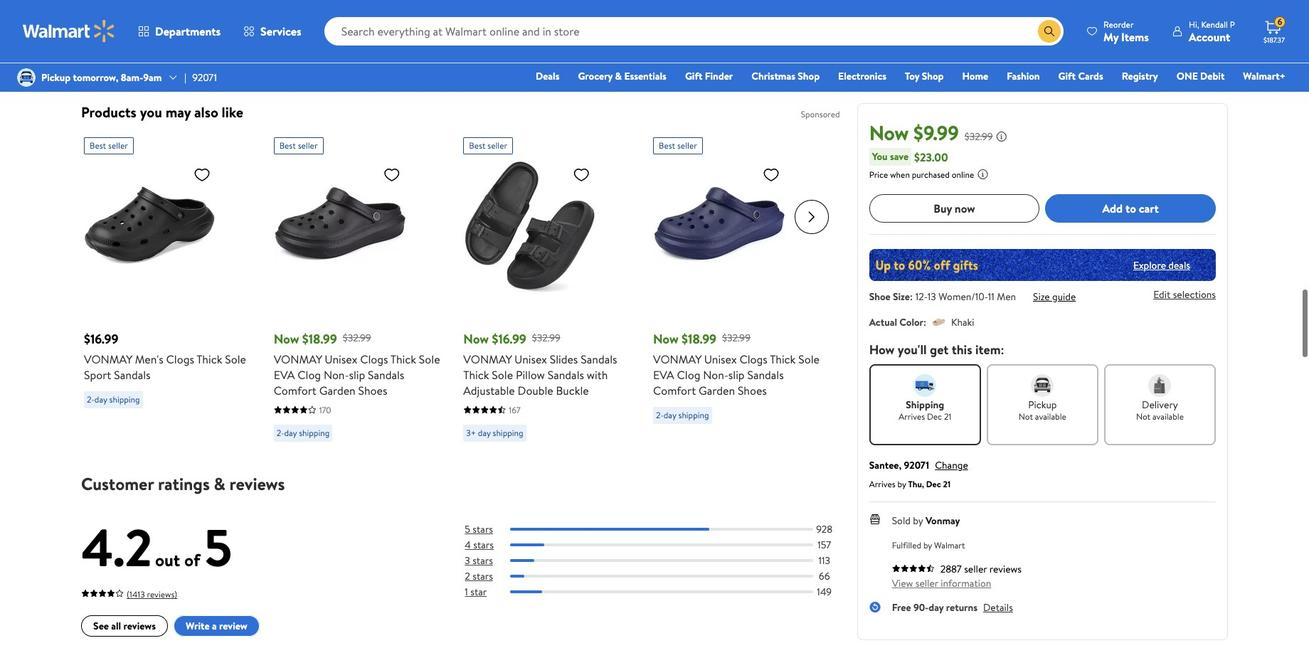 Task type: locate. For each thing, give the bounding box(es) containing it.
4 progress bar from the top
[[511, 575, 813, 578]]

pickup for not
[[1029, 398, 1057, 412]]

progress bar for 66
[[511, 575, 813, 578]]

pickup for tomorrow,
[[41, 70, 71, 85]]

see all reviews link
[[81, 616, 168, 637]]

0 vertical spatial dec
[[927, 411, 943, 423]]

1 vertical spatial 2-day shipping
[[656, 409, 709, 421]]

best seller for product group containing $16.99
[[90, 139, 128, 151]]

now
[[955, 201, 976, 216]]

2 vertical spatial reviews
[[124, 619, 156, 634]]

unisex for now $18.99
[[325, 351, 358, 367]]

view
[[892, 577, 914, 591]]

2 vertical spatial by
[[924, 540, 933, 552]]

1 not from the left
[[1019, 411, 1034, 423]]

dec inside santee, 92071 change arrives by thu, dec 21
[[927, 478, 942, 490]]

0 horizontal spatial non-
[[324, 367, 349, 383]]

now $18.99 $32.99 vonmay unisex clogs thick sole eva clog non-slip sandals comfort garden shoes
[[274, 330, 440, 398], [653, 330, 820, 398]]

shop
[[798, 69, 820, 83], [922, 69, 944, 83]]

available for delivery
[[1153, 411, 1184, 423]]

& right ratings
[[214, 472, 226, 496]]

save
[[890, 149, 909, 164]]

1 horizontal spatial non-
[[703, 367, 729, 383]]

progress bar for 928
[[511, 528, 813, 531]]

0 horizontal spatial shop
[[798, 69, 820, 83]]

sponsored
[[801, 108, 840, 120]]

2 horizontal spatial unisex
[[704, 351, 737, 367]]

2 available from the left
[[1153, 411, 1184, 423]]

1 vertical spatial see
[[93, 619, 109, 634]]

2 horizontal spatial 2-day shipping
[[656, 409, 709, 421]]

sole inside "now $16.99 $32.99 vonmay unisex slides sandals thick sole pillow sandals with adjustable double buckle"
[[492, 367, 513, 383]]

$16.99 up sport
[[84, 330, 118, 348]]

0 horizontal spatial clogs
[[166, 351, 194, 367]]

: for size
[[910, 290, 913, 304]]

149
[[817, 585, 832, 599]]

2-day shipping
[[87, 393, 140, 405], [656, 409, 709, 421], [277, 427, 330, 439]]

item:
[[976, 341, 1005, 359]]

progress bar for 149
[[511, 591, 813, 594]]

3 progress bar from the top
[[511, 559, 813, 562]]

capitalone image
[[195, 41, 252, 77]]

1 vertical spatial by
[[914, 514, 924, 528]]

2 non- from the left
[[703, 367, 729, 383]]

0 horizontal spatial available
[[1036, 411, 1067, 423]]

search icon image
[[1044, 26, 1056, 37]]

gift down learn
[[685, 69, 703, 83]]

clogs
[[166, 351, 194, 367], [360, 351, 388, 367], [740, 351, 768, 367]]

1 vertical spatial reviews
[[990, 562, 1022, 577]]

1 horizontal spatial not
[[1137, 411, 1151, 423]]

arrives inside santee, 92071 change arrives by thu, dec 21
[[870, 478, 896, 490]]

& down the credit on the top left
[[615, 69, 622, 83]]

: down 12-
[[924, 315, 927, 330]]

1 horizontal spatial $16.99
[[492, 330, 527, 348]]

add to cart button
[[1046, 194, 1217, 223]]

0 horizontal spatial $16.99
[[84, 330, 118, 348]]

2 horizontal spatial reviews
[[990, 562, 1022, 577]]

1 unisex from the left
[[325, 351, 358, 367]]

gift left cards
[[1059, 69, 1076, 83]]

0 vertical spatial by
[[898, 478, 907, 490]]

1 horizontal spatial slip
[[729, 367, 745, 383]]

0 horizontal spatial unisex
[[325, 351, 358, 367]]

shop for christmas shop
[[798, 69, 820, 83]]

0 horizontal spatial 2-day shipping
[[87, 393, 140, 405]]

1 horizontal spatial unisex
[[515, 351, 547, 367]]

2 vertical spatial 2-
[[277, 427, 284, 439]]

(1413
[[127, 588, 145, 600]]

2 $16.99 from the left
[[492, 330, 527, 348]]

stars up 4 stars
[[473, 522, 493, 536]]

toy
[[905, 69, 920, 83]]

0 vertical spatial reviews
[[230, 472, 285, 496]]

progress bar
[[511, 528, 813, 531], [511, 544, 813, 546], [511, 559, 813, 562], [511, 575, 813, 578], [511, 591, 813, 594]]

see left all
[[93, 619, 109, 634]]

0 vertical spatial with
[[576, 50, 597, 65]]

by
[[898, 478, 907, 490], [914, 514, 924, 528], [924, 540, 933, 552]]

1 horizontal spatial gift
[[1059, 69, 1076, 83]]

1 available from the left
[[1036, 411, 1067, 423]]

how
[[870, 341, 895, 359]]

2 gift from the left
[[1059, 69, 1076, 83]]

0 horizontal spatial shoes
[[358, 383, 388, 398]]

1 horizontal spatial available
[[1153, 411, 1184, 423]]

now inside "now $16.99 $32.99 vonmay unisex slides sandals thick sole pillow sandals with adjustable double buckle"
[[464, 330, 489, 348]]

pickup inside pickup not available
[[1029, 398, 1057, 412]]

0 vertical spatial &
[[615, 69, 622, 83]]

1 $18.99 from the left
[[302, 330, 337, 348]]

on
[[357, 50, 369, 65]]

best seller for 1st product group from the right
[[659, 139, 697, 151]]

0 vertical spatial 2-day shipping
[[87, 393, 140, 405]]

stars right the 2 on the left bottom of the page
[[473, 569, 493, 584]]

with right slides
[[587, 367, 608, 383]]

0 horizontal spatial pickup
[[41, 70, 71, 85]]

with left no
[[576, 50, 597, 65]]

1 vertical spatial 21
[[944, 478, 951, 490]]

1 horizontal spatial shop
[[922, 69, 944, 83]]

seller for product group containing $16.99
[[108, 139, 128, 151]]

day
[[95, 393, 107, 405], [664, 409, 677, 421], [284, 427, 297, 439], [478, 427, 491, 439], [929, 601, 944, 615]]

stars right '3' in the left of the page
[[473, 554, 493, 568]]

with inside "now $16.99 $32.99 vonmay unisex slides sandals thick sole pillow sandals with adjustable double buckle"
[[587, 367, 608, 383]]

you'll
[[898, 341, 927, 359]]

0 horizontal spatial 2-
[[87, 393, 95, 405]]

0 horizontal spatial size
[[893, 290, 910, 304]]

next slide for products you may also like list image
[[795, 200, 829, 234]]

get
[[930, 341, 949, 359]]

1 horizontal spatial 5
[[465, 522, 471, 536]]

1 clogs from the left
[[166, 351, 194, 367]]

stars right 4 on the bottom
[[474, 538, 494, 552]]

shop right toy
[[922, 69, 944, 83]]

$16.99 inside "now $16.99 $32.99 vonmay unisex slides sandals thick sole pillow sandals with adjustable double buckle"
[[492, 330, 527, 348]]

adjustable
[[464, 383, 515, 398]]

2 unisex from the left
[[515, 351, 547, 367]]

0 horizontal spatial 92071
[[192, 70, 217, 85]]

0 horizontal spatial garden
[[319, 383, 356, 398]]

0 vertical spatial :
[[910, 290, 913, 304]]

3 best seller from the left
[[469, 139, 508, 151]]

vonmay unisex clogs thick sole eva clog non-slip sandals comfort garden shoes image
[[274, 160, 406, 292], [653, 160, 786, 292]]

arrives down santee,
[[870, 478, 896, 490]]

sole inside $16.99 vonmay men's clogs thick sole sport sandals
[[225, 351, 246, 367]]

thu,
[[909, 478, 925, 490]]

$16.99 up pillow
[[492, 330, 527, 348]]

1 horizontal spatial garden
[[699, 383, 735, 398]]

departments button
[[127, 14, 232, 48]]

reorder
[[1104, 18, 1134, 30]]

5 right of
[[204, 511, 232, 583]]

when
[[891, 169, 910, 181]]

1 gift from the left
[[685, 69, 703, 83]]

4 best seller from the left
[[659, 139, 697, 151]]

0 horizontal spatial add to favorites list, vonmay unisex clogs thick sole eva clog non-slip sandals comfort garden shoes image
[[383, 166, 401, 183]]

3 vonmay from the left
[[464, 351, 512, 367]]

toy shop
[[905, 69, 944, 83]]

0 horizontal spatial not
[[1019, 411, 1034, 423]]

write
[[186, 619, 210, 634]]

arrives inside the 'shipping arrives dec 21'
[[899, 411, 925, 423]]

product group
[[84, 131, 254, 447], [274, 131, 444, 447], [464, 131, 634, 447], [653, 131, 823, 447]]

1 add to favorites list, vonmay unisex clogs thick sole eva clog non-slip sandals comfort garden shoes image from the left
[[383, 166, 401, 183]]

2 size from the left
[[1034, 290, 1050, 304]]

1 horizontal spatial clogs
[[360, 351, 388, 367]]

reviews for 2887 seller reviews
[[990, 562, 1022, 577]]

0 horizontal spatial gift
[[685, 69, 703, 83]]

0 horizontal spatial slip
[[349, 367, 365, 383]]

1 horizontal spatial see
[[443, 50, 461, 65]]

1 horizontal spatial $18.99
[[682, 330, 717, 348]]

0 horizontal spatial vonmay unisex clogs thick sole eva clog non-slip sandals comfort garden shoes image
[[274, 160, 406, 292]]

1 horizontal spatial :
[[924, 315, 927, 330]]

by left "thu,"
[[898, 478, 907, 490]]

1 $16.99 from the left
[[84, 330, 118, 348]]

0 horizontal spatial $18.99
[[302, 330, 337, 348]]

arrives down intent image for shipping
[[899, 411, 925, 423]]

dec inside the 'shipping arrives dec 21'
[[927, 411, 943, 423]]

by for sold
[[914, 514, 924, 528]]

92071 inside santee, 92071 change arrives by thu, dec 21
[[904, 458, 930, 473]]

1 horizontal spatial &
[[615, 69, 622, 83]]

1 vertical spatial pickup
[[1029, 398, 1057, 412]]

not inside pickup not available
[[1019, 411, 1034, 423]]

1 horizontal spatial clog
[[677, 367, 701, 383]]

0 vertical spatial 21
[[945, 411, 952, 423]]

returns
[[947, 601, 978, 615]]

not down intent image for pickup
[[1019, 411, 1034, 423]]

0 horizontal spatial :
[[910, 290, 913, 304]]

size left guide
[[1034, 290, 1050, 304]]

of
[[184, 548, 200, 572]]

2 clog from the left
[[677, 367, 701, 383]]

available inside pickup not available
[[1036, 411, 1067, 423]]

0 horizontal spatial clog
[[298, 367, 321, 383]]

intent image for pickup image
[[1032, 374, 1054, 397]]

21 up change at the right bottom of the page
[[945, 411, 952, 423]]

product group containing $16.99
[[84, 131, 254, 447]]

90-
[[914, 601, 929, 615]]

pillow
[[516, 367, 545, 383]]

review
[[219, 619, 248, 634]]

1 horizontal spatial 92071
[[904, 458, 930, 473]]

1 horizontal spatial arrives
[[899, 411, 925, 423]]

walmart+
[[1244, 69, 1286, 83]]

0 vertical spatial 2-
[[87, 393, 95, 405]]

$9.99
[[914, 119, 959, 147]]

see
[[443, 50, 461, 65], [93, 619, 109, 634]]

dec right "thu,"
[[927, 478, 942, 490]]

how you'll get this item:
[[870, 341, 1005, 359]]

2 garden from the left
[[699, 383, 735, 398]]

available inside the delivery not available
[[1153, 411, 1184, 423]]

1 horizontal spatial pickup
[[1029, 398, 1057, 412]]

0 horizontal spatial reviews
[[124, 619, 156, 634]]

21 down change at the right bottom of the page
[[944, 478, 951, 490]]

92071 for |
[[192, 70, 217, 85]]

0 vertical spatial arrives
[[899, 411, 925, 423]]

seller for 1st product group from the right
[[678, 139, 697, 151]]

add to favorites list, vonmay unisex clogs thick sole eva clog non-slip sandals comfort garden shoes image
[[383, 166, 401, 183], [763, 166, 780, 183]]

5 progress bar from the top
[[511, 591, 813, 594]]

0 horizontal spatial &
[[214, 472, 226, 496]]

gift
[[685, 69, 703, 83], [1059, 69, 1076, 83]]

1 vertical spatial with
[[587, 367, 608, 383]]

1 vertical spatial arrives
[[870, 478, 896, 490]]

1 vonmay from the left
[[84, 351, 132, 367]]

arrives
[[899, 411, 925, 423], [870, 478, 896, 490]]

non-
[[324, 367, 349, 383], [703, 367, 729, 383]]

vonmay inside $16.99 vonmay men's clogs thick sole sport sandals
[[84, 351, 132, 367]]

0 vertical spatial pickup
[[41, 70, 71, 85]]

pickup down intent image for pickup
[[1029, 398, 1057, 412]]

2 best seller from the left
[[280, 139, 318, 151]]

4 best from the left
[[659, 139, 676, 151]]

ratings
[[158, 472, 210, 496]]

1 horizontal spatial size
[[1034, 290, 1050, 304]]

deals link
[[530, 68, 566, 84]]

best
[[90, 139, 106, 151], [280, 139, 296, 151], [469, 139, 486, 151], [659, 139, 676, 151]]

to
[[1126, 201, 1137, 216]]

santee,
[[870, 458, 902, 473]]

0 horizontal spatial now $18.99 $32.99 vonmay unisex clogs thick sole eva clog non-slip sandals comfort garden shoes
[[274, 330, 440, 398]]

92071 up "thu,"
[[904, 458, 930, 473]]

8am-
[[121, 70, 143, 85]]

:
[[910, 290, 913, 304], [924, 315, 927, 330]]

now
[[870, 119, 909, 147], [274, 330, 299, 348], [464, 330, 489, 348], [653, 330, 679, 348]]

2-day shipping for vonmay
[[87, 393, 140, 405]]

all
[[111, 619, 121, 634]]

2 best from the left
[[280, 139, 296, 151]]

1 progress bar from the top
[[511, 528, 813, 531]]

p
[[1231, 18, 1236, 30]]

$16.99 vonmay men's clogs thick sole sport sandals
[[84, 330, 246, 383]]

shop right christmas
[[798, 69, 820, 83]]

size left 12-
[[893, 290, 910, 304]]

garden
[[319, 383, 356, 398], [699, 383, 735, 398]]

4.4939 stars out of 5, based on 2887 seller reviews element
[[892, 564, 935, 573]]

0 horizontal spatial comfort
[[274, 383, 317, 398]]

3 product group from the left
[[464, 131, 634, 447]]

pickup left 'tomorrow,'
[[41, 70, 71, 85]]

92071
[[192, 70, 217, 85], [904, 458, 930, 473]]

sole
[[225, 351, 246, 367], [419, 351, 440, 367], [799, 351, 820, 367], [492, 367, 513, 383]]

not
[[1019, 411, 1034, 423], [1137, 411, 1151, 423]]

1 horizontal spatial add to favorites list, vonmay unisex clogs thick sole eva clog non-slip sandals comfort garden shoes image
[[763, 166, 780, 183]]

2 progress bar from the top
[[511, 544, 813, 546]]

departments
[[155, 23, 221, 39]]

add to favorites list, vonmay unisex slides sandals thick sole pillow sandals with adjustable double buckle image
[[573, 166, 590, 183]]

gift for gift finder
[[685, 69, 703, 83]]

best seller for product group containing now $16.99
[[469, 139, 508, 151]]

vonmay men's clogs thick sole sport sandals image
[[84, 160, 216, 292]]

2 shop from the left
[[922, 69, 944, 83]]

1 size from the left
[[893, 290, 910, 304]]

2 horizontal spatial clogs
[[740, 351, 768, 367]]

1 vertical spatial 2-
[[656, 409, 664, 421]]

clog
[[298, 367, 321, 383], [677, 367, 701, 383]]

by right the sold at right
[[914, 514, 924, 528]]

reviews for see all reviews
[[124, 619, 156, 634]]

3 stars
[[465, 554, 493, 568]]

 image
[[17, 68, 36, 87]]

21 inside the 'shipping arrives dec 21'
[[945, 411, 952, 423]]

shipping
[[109, 393, 140, 405], [679, 409, 709, 421], [299, 427, 330, 439], [493, 427, 524, 439]]

3 clogs from the left
[[740, 351, 768, 367]]

: left 12-
[[910, 290, 913, 304]]

3 best from the left
[[469, 139, 486, 151]]

1 vertical spatial dec
[[927, 478, 942, 490]]

available down intent image for pickup
[[1036, 411, 1067, 423]]

gift inside 'link'
[[1059, 69, 1076, 83]]

available down intent image for delivery
[[1153, 411, 1184, 423]]

1 vertical spatial 92071
[[904, 458, 930, 473]]

5 up 4 on the bottom
[[465, 522, 471, 536]]

1 product group from the left
[[84, 131, 254, 447]]

not down intent image for delivery
[[1137, 411, 1151, 423]]

1 horizontal spatial vonmay unisex clogs thick sole eva clog non-slip sandals comfort garden shoes image
[[653, 160, 786, 292]]

2 vonmay from the left
[[274, 351, 322, 367]]

see left the if
[[443, 50, 461, 65]]

5 stars
[[465, 522, 493, 536]]

$23.00
[[915, 149, 949, 165]]

hi,
[[1189, 18, 1200, 30]]

2 vertical spatial 2-day shipping
[[277, 427, 330, 439]]

0 horizontal spatial eva
[[274, 367, 295, 383]]

free 90-day returns details
[[892, 601, 1014, 615]]

2 clogs from the left
[[360, 351, 388, 367]]

not inside the delivery not available
[[1137, 411, 1151, 423]]

1 horizontal spatial eva
[[653, 367, 675, 383]]

1 vertical spatial :
[[924, 315, 927, 330]]

2 horizontal spatial 2-
[[656, 409, 664, 421]]

92071 right |
[[192, 70, 217, 85]]

size guide
[[1034, 290, 1077, 304]]

edit selections
[[1154, 288, 1217, 302]]

eva
[[274, 367, 295, 383], [653, 367, 675, 383]]

by right fulfilled at right
[[924, 540, 933, 552]]

unisex inside "now $16.99 $32.99 vonmay unisex slides sandals thick sole pillow sandals with adjustable double buckle"
[[515, 351, 547, 367]]

$16.99 inside $16.99 vonmay men's clogs thick sole sport sandals
[[84, 330, 118, 348]]

2 not from the left
[[1137, 411, 1151, 423]]

1 horizontal spatial shoes
[[738, 383, 767, 398]]

1 horizontal spatial now $18.99 $32.99 vonmay unisex clogs thick sole eva clog non-slip sandals comfort garden shoes
[[653, 330, 820, 398]]

2 add to favorites list, vonmay unisex clogs thick sole eva clog non-slip sandals comfort garden shoes image from the left
[[763, 166, 780, 183]]

best seller for second product group from left
[[280, 139, 318, 151]]

1 horizontal spatial comfort
[[653, 383, 696, 398]]

free
[[892, 601, 912, 615]]

add to favorites list, vonmay unisex clogs thick sole eva clog non-slip sandals comfort garden shoes image for first vonmay unisex clogs thick sole eva clog non-slip sandals comfort garden shoes image from the left
[[383, 166, 401, 183]]

dec down intent image for shipping
[[927, 411, 943, 423]]

1 horizontal spatial reviews
[[230, 472, 285, 496]]

learn more
[[678, 51, 727, 65]]

0 horizontal spatial arrives
[[870, 478, 896, 490]]

learn
[[678, 51, 702, 65]]

account
[[1189, 29, 1231, 44]]

women/10-
[[939, 290, 989, 304]]

0 vertical spatial 92071
[[192, 70, 217, 85]]

170
[[319, 404, 331, 416]]

1 non- from the left
[[324, 367, 349, 383]]

selections
[[1174, 288, 1217, 302]]

1 best seller from the left
[[90, 139, 128, 151]]

1 shop from the left
[[798, 69, 820, 83]]



Task type: describe. For each thing, give the bounding box(es) containing it.
now $16.99 $32.99 vonmay unisex slides sandals thick sole pillow sandals with adjustable double buckle
[[464, 330, 618, 398]]

0 horizontal spatial see
[[93, 619, 109, 634]]

a
[[212, 619, 217, 634]]

progress bar for 157
[[511, 544, 813, 546]]

1 vonmay unisex clogs thick sole eva clog non-slip sandals comfort garden shoes image from the left
[[274, 160, 406, 292]]

4.2
[[81, 511, 152, 583]]

clogs inside $16.99 vonmay men's clogs thick sole sport sandals
[[166, 351, 194, 367]]

add to favorites list, vonmay men's clogs thick sole sport sandals image
[[194, 166, 211, 183]]

gift cards link
[[1053, 68, 1110, 84]]

kendall
[[1202, 18, 1229, 30]]

4 vonmay from the left
[[653, 351, 702, 367]]

1 shoes from the left
[[358, 383, 388, 398]]

4
[[465, 538, 471, 552]]

debit
[[1201, 69, 1225, 83]]

stars for 3 stars
[[473, 554, 493, 568]]

christmas
[[752, 69, 796, 83]]

products
[[81, 102, 137, 121]]

guide
[[1053, 290, 1077, 304]]

customer ratings & reviews
[[81, 472, 285, 496]]

edit
[[1154, 288, 1171, 302]]

2887 seller reviews
[[941, 562, 1022, 577]]

2 comfort from the left
[[653, 383, 696, 398]]

online
[[952, 169, 975, 181]]

reviews)
[[147, 588, 177, 600]]

walmart image
[[23, 20, 115, 43]]

1 garden from the left
[[319, 383, 356, 398]]

seller for second product group from left
[[298, 139, 318, 151]]

1 slip from the left
[[349, 367, 365, 383]]

out
[[155, 548, 180, 572]]

1 now $18.99 $32.99 vonmay unisex clogs thick sole eva clog non-slip sandals comfort garden shoes from the left
[[274, 330, 440, 398]]

buy now button
[[870, 194, 1040, 223]]

2887
[[941, 562, 962, 577]]

grocery & essentials link
[[572, 68, 673, 84]]

intent image for shipping image
[[914, 374, 937, 397]]

explore deals
[[1134, 258, 1191, 272]]

2 eva from the left
[[653, 367, 675, 383]]

one debit
[[1177, 69, 1225, 83]]

1 comfort from the left
[[274, 383, 317, 398]]

buy
[[934, 201, 952, 216]]

buy now
[[934, 201, 976, 216]]

may
[[166, 102, 191, 121]]

pickup not available
[[1019, 398, 1067, 423]]

progress bar for 113
[[511, 559, 813, 562]]

1 vertical spatial &
[[214, 472, 226, 496]]

men
[[997, 290, 1017, 304]]

1 best from the left
[[90, 139, 106, 151]]

|
[[185, 70, 187, 85]]

tomorrow,
[[73, 70, 118, 85]]

(1413 reviews) link
[[81, 585, 177, 601]]

: for color
[[924, 315, 927, 330]]

delivery
[[1143, 398, 1179, 412]]

christmas shop
[[752, 69, 820, 83]]

1 horizontal spatial 2-day shipping
[[277, 427, 330, 439]]

5%
[[289, 50, 303, 65]]

with for $16.99
[[587, 367, 608, 383]]

earn
[[264, 50, 286, 65]]

size guide button
[[1034, 290, 1077, 304]]

grocery & essentials
[[578, 69, 667, 83]]

Search search field
[[324, 17, 1064, 46]]

1 eva from the left
[[274, 367, 295, 383]]

3 unisex from the left
[[704, 351, 737, 367]]

1 horizontal spatial 2-
[[277, 427, 284, 439]]

Walmart Site-Wide search field
[[324, 17, 1064, 46]]

not for pickup
[[1019, 411, 1034, 423]]

fulfilled
[[892, 540, 922, 552]]

add to favorites list, vonmay unisex clogs thick sole eva clog non-slip sandals comfort garden shoes image for first vonmay unisex clogs thick sole eva clog non-slip sandals comfort garden shoes image from the right
[[763, 166, 780, 183]]

you
[[140, 102, 162, 121]]

fulfilled by walmart
[[892, 540, 966, 552]]

intent image for delivery image
[[1149, 374, 1172, 397]]

2 shoes from the left
[[738, 383, 767, 398]]

1
[[465, 585, 468, 599]]

add
[[1103, 201, 1123, 216]]

167
[[509, 404, 521, 416]]

sold by vonmay
[[892, 514, 961, 528]]

2 $18.99 from the left
[[682, 330, 717, 348]]

you save $23.00
[[872, 149, 949, 165]]

change button
[[935, 458, 969, 473]]

add to cart
[[1103, 201, 1159, 216]]

shoe size : 12-13 women/10-11 men
[[870, 290, 1017, 304]]

92071 for santee,
[[904, 458, 930, 473]]

explore
[[1134, 258, 1167, 272]]

write a review
[[186, 619, 248, 634]]

11
[[989, 290, 995, 304]]

shop for toy shop
[[922, 69, 944, 83]]

$32.99 inside "now $16.99 $32.99 vonmay unisex slides sandals thick sole pillow sandals with adjustable double buckle"
[[532, 331, 561, 345]]

if
[[464, 50, 471, 65]]

unisex for now $16.99
[[515, 351, 547, 367]]

grocery
[[578, 69, 613, 83]]

up to sixty percent off deals. shop now. image
[[870, 249, 1217, 281]]

products you may also like
[[81, 102, 243, 121]]

sold
[[892, 514, 911, 528]]

thick inside "now $16.99 $32.99 vonmay unisex slides sandals thick sole pillow sandals with adjustable double buckle"
[[464, 367, 489, 383]]

double
[[518, 383, 554, 398]]

2 product group from the left
[[274, 131, 444, 447]]

21 inside santee, 92071 change arrives by thu, dec 21
[[944, 478, 951, 490]]

2- for vonmay
[[87, 393, 95, 405]]

6
[[1278, 16, 1283, 28]]

view seller information link
[[892, 577, 992, 591]]

0 vertical spatial see
[[443, 50, 461, 65]]

2 slip from the left
[[729, 367, 745, 383]]

not for delivery
[[1137, 411, 1151, 423]]

66
[[819, 569, 830, 584]]

shoe
[[870, 290, 891, 304]]

walmart.com.
[[372, 50, 440, 65]]

edit selections button
[[1154, 288, 1217, 302]]

no
[[600, 50, 613, 65]]

by for fulfilled
[[924, 540, 933, 552]]

slides
[[550, 351, 578, 367]]

sandals inside $16.99 vonmay men's clogs thick sole sport sandals
[[114, 367, 151, 383]]

earn 5% cash back on walmart.com. see if you're pre-approved with no credit risk.
[[264, 50, 667, 65]]

actual color :
[[870, 315, 927, 330]]

credit
[[615, 50, 644, 65]]

4.2 out of 5
[[81, 511, 232, 583]]

more
[[704, 51, 727, 65]]

0 horizontal spatial 5
[[204, 511, 232, 583]]

men's
[[135, 351, 164, 367]]

price when purchased online
[[870, 169, 975, 181]]

home
[[963, 69, 989, 83]]

stars for 4 stars
[[474, 538, 494, 552]]

with for 5%
[[576, 50, 597, 65]]

electronics
[[839, 69, 887, 83]]

1 clog from the left
[[298, 367, 321, 383]]

shipping arrives dec 21
[[899, 398, 952, 423]]

stars for 5 stars
[[473, 522, 493, 536]]

one
[[1177, 69, 1199, 83]]

gift cards
[[1059, 69, 1104, 83]]

back
[[331, 50, 354, 65]]

2
[[465, 569, 470, 584]]

vonmay inside "now $16.99 $32.99 vonmay unisex slides sandals thick sole pillow sandals with adjustable double buckle"
[[464, 351, 512, 367]]

change
[[935, 458, 969, 473]]

2-day shipping for $18.99
[[656, 409, 709, 421]]

khaki
[[952, 315, 975, 330]]

4 product group from the left
[[653, 131, 823, 447]]

learn more about strikethrough prices image
[[996, 131, 1008, 142]]

services button
[[232, 14, 313, 48]]

home link
[[956, 68, 995, 84]]

sport
[[84, 367, 111, 383]]

seller for product group containing now $16.99
[[488, 139, 508, 151]]

stars for 2 stars
[[473, 569, 493, 584]]

available for pickup
[[1036, 411, 1067, 423]]

thick inside $16.99 vonmay men's clogs thick sole sport sandals
[[197, 351, 222, 367]]

by inside santee, 92071 change arrives by thu, dec 21
[[898, 478, 907, 490]]

fashion
[[1007, 69, 1040, 83]]

157
[[818, 538, 832, 552]]

gift for gift cards
[[1059, 69, 1076, 83]]

2- for $18.99
[[656, 409, 664, 421]]

gift finder
[[685, 69, 733, 83]]

2 vonmay unisex clogs thick sole eva clog non-slip sandals comfort garden shoes image from the left
[[653, 160, 786, 292]]

legal information image
[[978, 169, 989, 180]]

also
[[194, 102, 218, 121]]

walmart
[[935, 540, 966, 552]]

product group containing now $16.99
[[464, 131, 634, 447]]

capital one  earn 5% cash back on walmart.com. see if you're pre-approved with no credit risk. learn more element
[[678, 51, 727, 66]]

2 now $18.99 $32.99 vonmay unisex clogs thick sole eva clog non-slip sandals comfort garden shoes from the left
[[653, 330, 820, 398]]

vonmay unisex slides sandals thick sole pillow sandals with adjustable double buckle image
[[464, 160, 596, 292]]

details button
[[984, 601, 1014, 615]]

essentials
[[625, 69, 667, 83]]



Task type: vqa. For each thing, say whether or not it's contained in the screenshot.
1st EVA from right
yes



